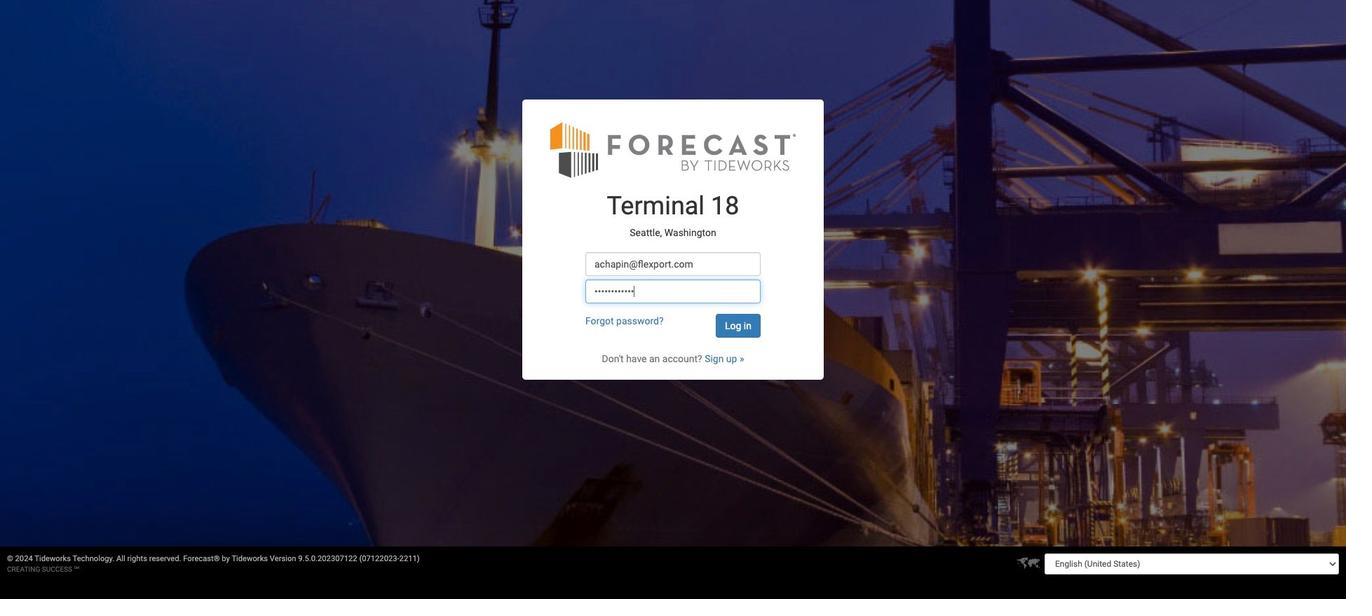 Task type: describe. For each thing, give the bounding box(es) containing it.
Password password field
[[586, 280, 761, 304]]

forecast® by tideworks image
[[551, 121, 796, 179]]



Task type: vqa. For each thing, say whether or not it's contained in the screenshot.
text field
no



Task type: locate. For each thing, give the bounding box(es) containing it.
Email or username text field
[[586, 252, 761, 276]]



